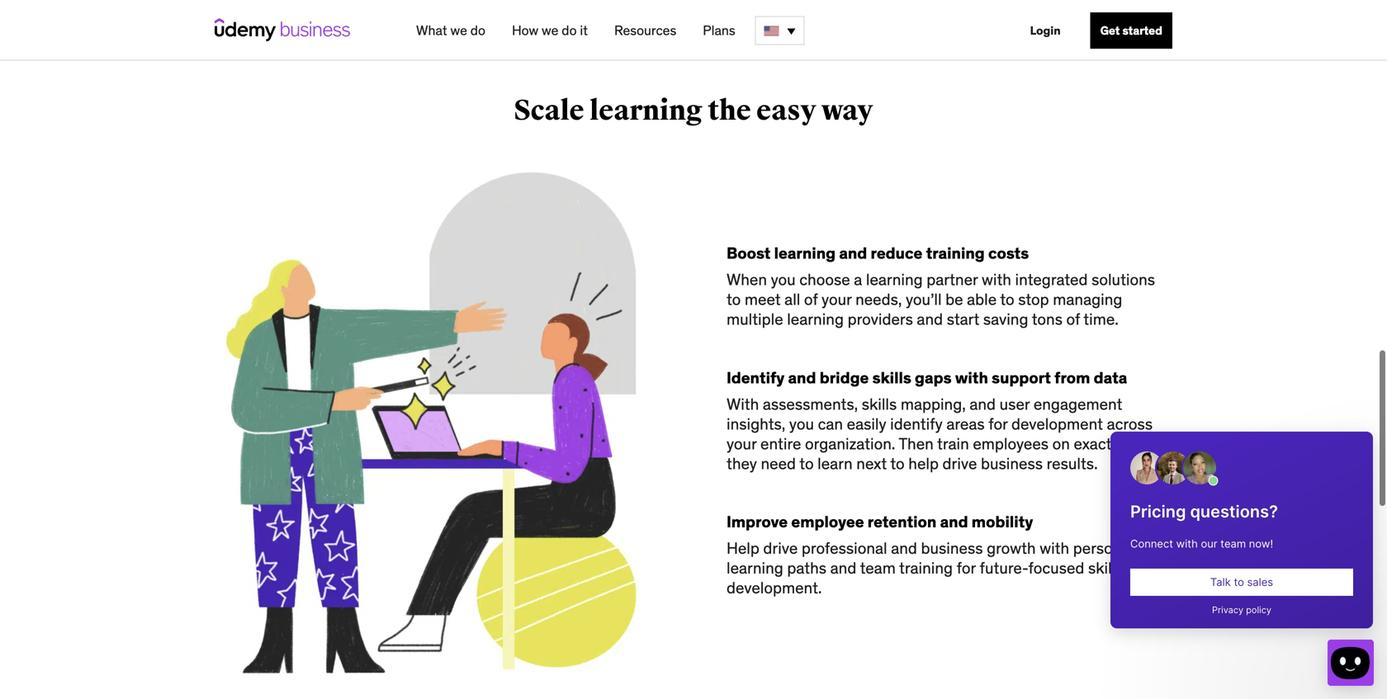 Task type: locate. For each thing, give the bounding box(es) containing it.
1 do from the left
[[471, 22, 486, 39]]

get started
[[1101, 23, 1163, 38]]

to right the able
[[1001, 290, 1015, 309]]

what we do button
[[410, 16, 492, 45]]

1 we from the left
[[451, 22, 467, 39]]

training inside boost learning and reduce training costs when you choose a learning partner with integrated solutions to meet all of your needs, you'll be able to stop managing multiple learning providers and start saving tons of time.
[[927, 243, 985, 263]]

0 vertical spatial with
[[982, 270, 1012, 290]]

and left be
[[917, 309, 943, 329]]

your left entire
[[727, 434, 757, 454]]

1 vertical spatial with
[[956, 368, 989, 388]]

1 vertical spatial your
[[727, 434, 757, 454]]

learning down choose
[[787, 309, 844, 329]]

0 vertical spatial training
[[927, 243, 985, 263]]

with right gaps at right bottom
[[956, 368, 989, 388]]

professional
[[802, 539, 888, 558]]

exactly
[[1074, 434, 1124, 454]]

able
[[967, 290, 997, 309]]

engagement
[[1034, 394, 1123, 414]]

costs
[[989, 243, 1029, 263]]

business down retention
[[921, 539, 983, 558]]

of
[[805, 290, 818, 309], [1067, 309, 1081, 329]]

with right growth at the bottom of the page
[[1040, 539, 1070, 558]]

of right the all
[[805, 290, 818, 309]]

0 horizontal spatial drive
[[764, 539, 798, 558]]

and up a
[[840, 243, 868, 263]]

do inside dropdown button
[[471, 22, 486, 39]]

we right what
[[451, 22, 467, 39]]

and
[[840, 243, 868, 263], [917, 309, 943, 329], [788, 368, 817, 388], [970, 394, 996, 414], [941, 512, 969, 532], [892, 539, 918, 558], [831, 558, 857, 578]]

1 horizontal spatial your
[[822, 290, 852, 309]]

1 horizontal spatial do
[[562, 22, 577, 39]]

1 vertical spatial skills
[[862, 394, 897, 414]]

business inside the improve employee retention and mobility help drive professional and business growth with personalized learning paths and team training for future-focused skills development.
[[921, 539, 983, 558]]

skills right focused
[[1089, 558, 1124, 578]]

training inside the improve employee retention and mobility help drive professional and business growth with personalized learning paths and team training for future-focused skills development.
[[900, 558, 953, 578]]

drive right help
[[943, 454, 978, 474]]

2 we from the left
[[542, 22, 559, 39]]

1 horizontal spatial we
[[542, 22, 559, 39]]

for left future- on the bottom of page
[[957, 558, 976, 578]]

with inside identify and bridge skills gaps with support from data with assessments, skills mapping, and user engagement insights, you can easily identify areas for development across your entire organization. then train employees on exactly what they need to learn next to help drive business results.
[[956, 368, 989, 388]]

it
[[580, 22, 588, 39]]

a
[[854, 270, 863, 290]]

you
[[771, 270, 796, 290], [790, 414, 815, 434]]

1 horizontal spatial of
[[1067, 309, 1081, 329]]

your inside boost learning and reduce training costs when you choose a learning partner with integrated solutions to meet all of your needs, you'll be able to stop managing multiple learning providers and start saving tons of time.
[[822, 290, 852, 309]]

0 vertical spatial business
[[981, 454, 1043, 474]]

across
[[1107, 414, 1153, 434]]

do left it
[[562, 22, 577, 39]]

with inside boost learning and reduce training costs when you choose a learning partner with integrated solutions to meet all of your needs, you'll be able to stop managing multiple learning providers and start saving tons of time.
[[982, 270, 1012, 290]]

do inside popup button
[[562, 22, 577, 39]]

0 vertical spatial drive
[[943, 454, 978, 474]]

learning down 'improve'
[[727, 558, 784, 578]]

you right when
[[771, 270, 796, 290]]

and down retention
[[892, 539, 918, 558]]

we inside what we do dropdown button
[[451, 22, 467, 39]]

we inside how we do it popup button
[[542, 22, 559, 39]]

identify and bridge skills gaps with support from data with assessments, skills mapping, and user engagement insights, you can easily identify areas for development across your entire organization. then train employees on exactly what they need to learn next to help drive business results.
[[727, 368, 1161, 474]]

then
[[899, 434, 934, 454]]

for right areas
[[989, 414, 1008, 434]]

from
[[1055, 368, 1091, 388]]

business inside identify and bridge skills gaps with support from data with assessments, skills mapping, and user engagement insights, you can easily identify areas for development across your entire organization. then train employees on exactly what they need to learn next to help drive business results.
[[981, 454, 1043, 474]]

skills inside the improve employee retention and mobility help drive professional and business growth with personalized learning paths and team training for future-focused skills development.
[[1089, 558, 1124, 578]]

skills down bridge
[[862, 394, 897, 414]]

improve employee retention and mobility help drive professional and business growth with personalized learning paths and team training for future-focused skills development.
[[727, 512, 1163, 598]]

2 vertical spatial skills
[[1089, 558, 1124, 578]]

entire
[[761, 434, 802, 454]]

skills left gaps at right bottom
[[873, 368, 912, 388]]

all
[[785, 290, 801, 309]]

stop
[[1019, 290, 1050, 309]]

of right tons on the top right
[[1067, 309, 1081, 329]]

tons
[[1032, 309, 1063, 329]]

learning up choose
[[775, 243, 836, 263]]

we for how
[[542, 22, 559, 39]]

skills
[[873, 368, 912, 388], [862, 394, 897, 414], [1089, 558, 1124, 578]]

1 vertical spatial for
[[957, 558, 976, 578]]

way
[[822, 94, 874, 128]]

0 vertical spatial you
[[771, 270, 796, 290]]

drive down 'improve'
[[764, 539, 798, 558]]

when
[[727, 270, 767, 290]]

udemy business image
[[215, 18, 350, 41]]

login
[[1031, 23, 1061, 38]]

drive
[[943, 454, 978, 474], [764, 539, 798, 558]]

do right what
[[471, 22, 486, 39]]

learning
[[590, 94, 703, 128], [775, 243, 836, 263], [866, 270, 923, 290], [787, 309, 844, 329], [727, 558, 784, 578]]

identify
[[727, 368, 785, 388]]

mapping,
[[901, 394, 966, 414]]

1 horizontal spatial drive
[[943, 454, 978, 474]]

scale learning the easy way
[[514, 94, 874, 128]]

1 horizontal spatial for
[[989, 414, 1008, 434]]

growth
[[987, 539, 1036, 558]]

meet
[[745, 290, 781, 309]]

improve
[[727, 512, 788, 532]]

learn
[[818, 454, 853, 474]]

to
[[727, 290, 741, 309], [1001, 290, 1015, 309], [800, 454, 814, 474], [891, 454, 905, 474]]

your
[[822, 290, 852, 309], [727, 434, 757, 454]]

with down costs
[[982, 270, 1012, 290]]

employees
[[973, 434, 1049, 454]]

1 vertical spatial drive
[[764, 539, 798, 558]]

0 vertical spatial your
[[822, 290, 852, 309]]

need
[[761, 454, 796, 474]]

training
[[927, 243, 985, 263], [900, 558, 953, 578]]

0 horizontal spatial your
[[727, 434, 757, 454]]

0 vertical spatial for
[[989, 414, 1008, 434]]

what we do
[[416, 22, 486, 39]]

with
[[982, 270, 1012, 290], [956, 368, 989, 388], [1040, 539, 1070, 558]]

1 vertical spatial you
[[790, 414, 815, 434]]

1 vertical spatial training
[[900, 558, 953, 578]]

0 horizontal spatial for
[[957, 558, 976, 578]]

learning down resources popup button
[[590, 94, 703, 128]]

2 vertical spatial with
[[1040, 539, 1070, 558]]

plans button
[[697, 16, 742, 45]]

business
[[981, 454, 1043, 474], [921, 539, 983, 558]]

for inside the improve employee retention and mobility help drive professional and business growth with personalized learning paths and team training for future-focused skills development.
[[957, 558, 976, 578]]

team
[[860, 558, 896, 578]]

we for what
[[451, 22, 467, 39]]

to right next
[[891, 454, 905, 474]]

business left on
[[981, 454, 1043, 474]]

0 horizontal spatial do
[[471, 22, 486, 39]]

training right team
[[900, 558, 953, 578]]

future-
[[980, 558, 1029, 578]]

you left can
[[790, 414, 815, 434]]

you inside identify and bridge skills gaps with support from data with assessments, skills mapping, and user engagement insights, you can easily identify areas for development across your entire organization. then train employees on exactly what they need to learn next to help drive business results.
[[790, 414, 815, 434]]

for
[[989, 414, 1008, 434], [957, 558, 976, 578]]

and up the 'assessments,'
[[788, 368, 817, 388]]

your left a
[[822, 290, 852, 309]]

0 horizontal spatial we
[[451, 22, 467, 39]]

help
[[909, 454, 939, 474]]

what
[[416, 22, 447, 39]]

on
[[1053, 434, 1071, 454]]

we
[[451, 22, 467, 39], [542, 22, 559, 39]]

training up partner
[[927, 243, 985, 263]]

2 do from the left
[[562, 22, 577, 39]]

login button
[[1021, 12, 1071, 49]]

insights,
[[727, 414, 786, 434]]

reduce
[[871, 243, 923, 263]]

can
[[818, 414, 843, 434]]

multiple
[[727, 309, 784, 329]]

1 vertical spatial business
[[921, 539, 983, 558]]

we right how
[[542, 22, 559, 39]]

next
[[857, 454, 887, 474]]



Task type: vqa. For each thing, say whether or not it's contained in the screenshot.
learn
yes



Task type: describe. For each thing, give the bounding box(es) containing it.
saving
[[984, 309, 1029, 329]]

with
[[727, 394, 759, 414]]

needs,
[[856, 290, 902, 309]]

resources
[[615, 22, 677, 39]]

and left team
[[831, 558, 857, 578]]

menu navigation
[[403, 0, 1173, 61]]

how we do it
[[512, 22, 588, 39]]

get started link
[[1091, 12, 1173, 49]]

drive inside the improve employee retention and mobility help drive professional and business growth with personalized learning paths and team training for future-focused skills development.
[[764, 539, 798, 558]]

be
[[946, 290, 964, 309]]

time.
[[1084, 309, 1119, 329]]

get
[[1101, 23, 1120, 38]]

choose
[[800, 270, 851, 290]]

gaps
[[915, 368, 952, 388]]

started
[[1123, 23, 1163, 38]]

mobility
[[972, 512, 1034, 532]]

to left meet
[[727, 290, 741, 309]]

focused
[[1029, 558, 1085, 578]]

your inside identify and bridge skills gaps with support from data with assessments, skills mapping, and user engagement insights, you can easily identify areas for development across your entire organization. then train employees on exactly what they need to learn next to help drive business results.
[[727, 434, 757, 454]]

do for what we do
[[471, 22, 486, 39]]

plans
[[703, 22, 736, 39]]

integrated
[[1016, 270, 1088, 290]]

learning down reduce
[[866, 270, 923, 290]]

the
[[708, 94, 751, 128]]

paths
[[788, 558, 827, 578]]

0 vertical spatial skills
[[873, 368, 912, 388]]

drive inside identify and bridge skills gaps with support from data with assessments, skills mapping, and user engagement insights, you can easily identify areas for development across your entire organization. then train employees on exactly what they need to learn next to help drive business results.
[[943, 454, 978, 474]]

scale
[[514, 94, 585, 128]]

development
[[1012, 414, 1104, 434]]

partner
[[927, 270, 978, 290]]

solutions
[[1092, 270, 1156, 290]]

do for how we do it
[[562, 22, 577, 39]]

retention
[[868, 512, 937, 532]]

easy
[[757, 94, 817, 128]]

data
[[1094, 368, 1128, 388]]

and left user
[[970, 394, 996, 414]]

you'll
[[906, 290, 942, 309]]

boost
[[727, 243, 771, 263]]

providers
[[848, 309, 914, 329]]

boost learning and reduce training costs when you choose a learning partner with integrated solutions to meet all of your needs, you'll be able to stop managing multiple learning providers and start saving tons of time.
[[727, 243, 1156, 329]]

resources button
[[608, 16, 683, 45]]

they
[[727, 454, 757, 474]]

areas
[[947, 414, 985, 434]]

user
[[1000, 394, 1030, 414]]

how
[[512, 22, 539, 39]]

and left mobility
[[941, 512, 969, 532]]

support
[[992, 368, 1052, 388]]

employee
[[792, 512, 865, 532]]

start
[[947, 309, 980, 329]]

how we do it button
[[506, 16, 595, 45]]

0 horizontal spatial of
[[805, 290, 818, 309]]

identify
[[891, 414, 943, 434]]

train
[[938, 434, 970, 454]]

bridge
[[820, 368, 869, 388]]

what
[[1127, 434, 1161, 454]]

results.
[[1047, 454, 1098, 474]]

easily
[[847, 414, 887, 434]]

for inside identify and bridge skills gaps with support from data with assessments, skills mapping, and user engagement insights, you can easily identify areas for development across your entire organization. then train employees on exactly what they need to learn next to help drive business results.
[[989, 414, 1008, 434]]

with inside the improve employee retention and mobility help drive professional and business growth with personalized learning paths and team training for future-focused skills development.
[[1040, 539, 1070, 558]]

you inside boost learning and reduce training costs when you choose a learning partner with integrated solutions to meet all of your needs, you'll be able to stop managing multiple learning providers and start saving tons of time.
[[771, 270, 796, 290]]

assessments,
[[763, 394, 858, 414]]

managing
[[1053, 290, 1123, 309]]

organization.
[[805, 434, 896, 454]]

development.
[[727, 578, 822, 598]]

learning inside the improve employee retention and mobility help drive professional and business growth with personalized learning paths and team training for future-focused skills development.
[[727, 558, 784, 578]]

personalized
[[1074, 539, 1163, 558]]

to right need
[[800, 454, 814, 474]]

help
[[727, 539, 760, 558]]



